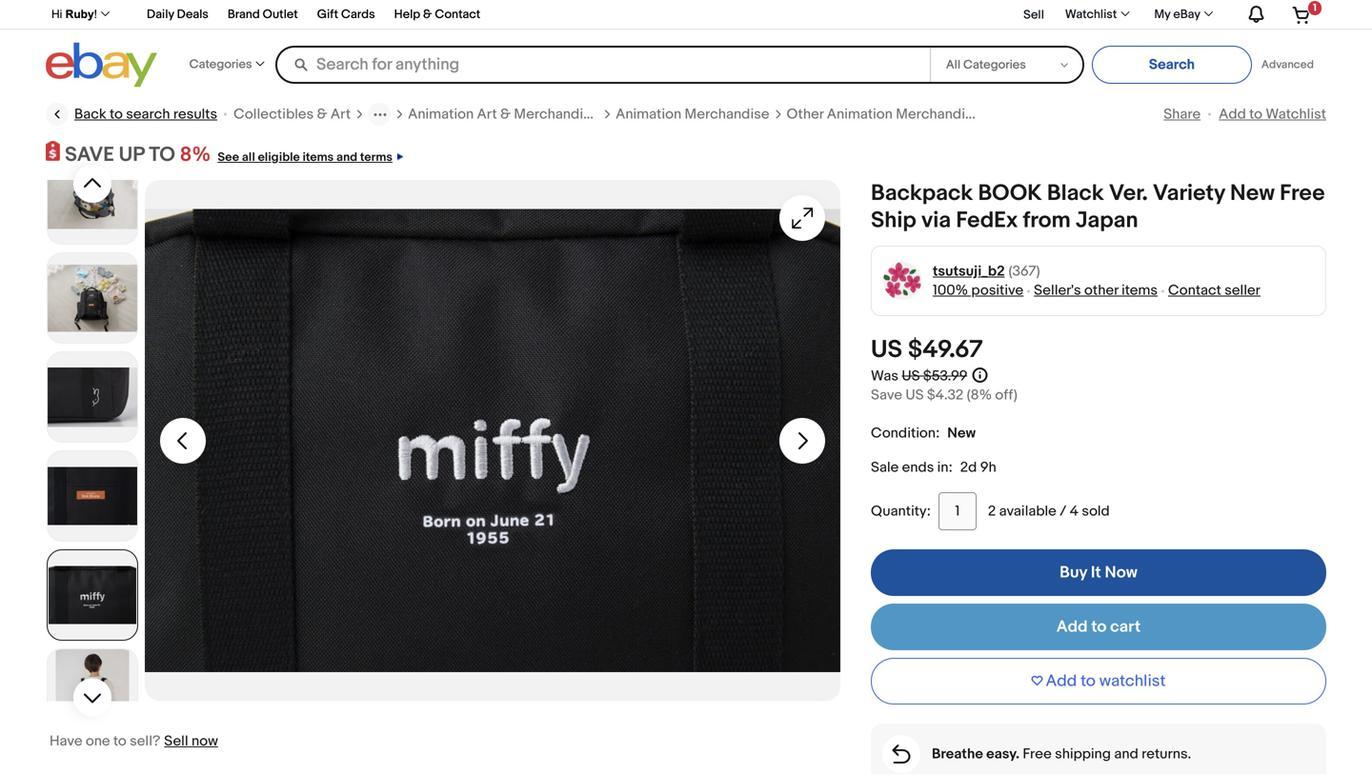 Task type: locate. For each thing, give the bounding box(es) containing it.
watchlist
[[1100, 672, 1166, 692]]

condition: new
[[871, 425, 976, 442]]

search
[[126, 106, 170, 123]]

picture 11 of 11 image
[[48, 650, 137, 740]]

seller's other items
[[1034, 282, 1158, 299]]

animation for animation merchandise
[[616, 106, 682, 123]]

animation art & merchandise link
[[408, 105, 599, 124]]

0 vertical spatial items
[[303, 150, 334, 165]]

sale
[[871, 460, 899, 477]]

and left terms
[[336, 150, 357, 165]]

1 vertical spatial sell
[[164, 733, 188, 751]]

banner
[[41, 0, 1327, 92]]

to right back
[[110, 106, 123, 123]]

0 vertical spatial add
[[1219, 106, 1246, 123]]

free
[[1280, 180, 1325, 207], [1023, 746, 1052, 764]]

picture 8 of 11 image
[[48, 353, 137, 442]]

backpack
[[871, 180, 973, 207]]

0 vertical spatial free
[[1280, 180, 1325, 207]]

daily
[[147, 7, 174, 22]]

8%
[[180, 142, 211, 167]]

black
[[1047, 180, 1104, 207]]

save up to 8%
[[65, 142, 211, 167]]

1 vertical spatial free
[[1023, 746, 1052, 764]]

2 animation from the left
[[616, 106, 682, 123]]

1 horizontal spatial contact
[[1168, 282, 1222, 299]]

sell left now
[[164, 733, 188, 751]]

0 horizontal spatial sell
[[164, 733, 188, 751]]

notifications image
[[1245, 5, 1267, 24]]

&
[[423, 7, 432, 22], [317, 106, 327, 123], [500, 106, 511, 123]]

help & contact link
[[394, 4, 481, 27]]

1 art from the left
[[331, 106, 351, 123]]

merchandise
[[514, 106, 599, 123], [685, 106, 770, 123], [896, 106, 981, 123]]

1 vertical spatial add
[[1057, 618, 1088, 638]]

2 horizontal spatial &
[[500, 106, 511, 123]]

and inside 'link'
[[336, 150, 357, 165]]

add left cart
[[1057, 618, 1088, 638]]

!
[[94, 8, 97, 20]]

sell inside account navigation
[[1024, 7, 1044, 22]]

new up 2d
[[948, 425, 976, 442]]

watchlist right the sell link
[[1065, 7, 1117, 22]]

1 horizontal spatial merchandise
[[685, 106, 770, 123]]

& inside the collectibles & art "link"
[[317, 106, 327, 123]]

art inside "link"
[[331, 106, 351, 123]]

$49.67
[[908, 336, 983, 365]]

2 art from the left
[[477, 106, 497, 123]]

1 vertical spatial contact
[[1168, 282, 1222, 299]]

help
[[394, 7, 420, 22]]

animation merchandise
[[616, 106, 770, 123]]

sell left watchlist link
[[1024, 7, 1044, 22]]

1 horizontal spatial sell
[[1024, 7, 1044, 22]]

2 merchandise from the left
[[685, 106, 770, 123]]

now
[[192, 733, 218, 751]]

free down add to watchlist
[[1280, 180, 1325, 207]]

add to cart
[[1057, 618, 1141, 638]]

1 horizontal spatial items
[[1122, 282, 1158, 299]]

merchandise inside other animation merchandise link
[[896, 106, 981, 123]]

add to watchlist button
[[871, 659, 1327, 705]]

in:
[[938, 460, 953, 477]]

and for terms
[[336, 150, 357, 165]]

0 horizontal spatial art
[[331, 106, 351, 123]]

Search for anything text field
[[278, 48, 926, 82]]

and left 'returns.'
[[1115, 746, 1139, 764]]

and for returns.
[[1115, 746, 1139, 764]]

terms
[[360, 150, 393, 165]]

share button
[[1164, 106, 1201, 123]]

back
[[74, 106, 106, 123]]

9h
[[980, 460, 997, 477]]

4
[[1070, 503, 1079, 521]]

1 animation from the left
[[408, 106, 474, 123]]

gift cards link
[[317, 4, 375, 27]]

new
[[1230, 180, 1275, 207], [948, 425, 976, 442]]

shipping
[[1055, 746, 1111, 764]]

other animation merchandise
[[787, 106, 981, 123]]

us down was us $53.99
[[906, 387, 924, 404]]

all
[[242, 150, 255, 165]]

items right eligible
[[303, 150, 334, 165]]

contact seller link
[[1168, 282, 1261, 299]]

1 vertical spatial us
[[902, 368, 920, 385]]

outlet
[[263, 7, 298, 22]]

contact right help
[[435, 7, 481, 22]]

other
[[787, 106, 824, 123]]

book
[[978, 180, 1042, 207]]

to left cart
[[1092, 618, 1107, 638]]

account navigation
[[41, 0, 1327, 30]]

1 horizontal spatial animation
[[616, 106, 682, 123]]

2 available / 4 sold
[[988, 503, 1110, 521]]

0 horizontal spatial contact
[[435, 7, 481, 22]]

1 vertical spatial and
[[1115, 746, 1139, 764]]

to inside button
[[1081, 672, 1096, 692]]

to
[[110, 106, 123, 123], [1250, 106, 1263, 123], [1092, 618, 1107, 638], [1081, 672, 1096, 692], [113, 733, 127, 751]]

hi
[[51, 8, 62, 20]]

2 vertical spatial add
[[1046, 672, 1077, 692]]

now
[[1105, 563, 1138, 583]]

back to search results link
[[46, 103, 217, 126]]

1 horizontal spatial art
[[477, 106, 497, 123]]

1 vertical spatial watchlist
[[1266, 106, 1327, 123]]

1 merchandise from the left
[[514, 106, 599, 123]]

None submit
[[1092, 46, 1252, 84]]

add inside button
[[1046, 672, 1077, 692]]

add right 'share'
[[1219, 106, 1246, 123]]

100%
[[933, 282, 968, 299]]

sell now link
[[164, 733, 218, 751]]

and
[[336, 150, 357, 165], [1115, 746, 1139, 764]]

0 horizontal spatial and
[[336, 150, 357, 165]]

items right other
[[1122, 282, 1158, 299]]

via
[[922, 207, 951, 235]]

sell
[[1024, 7, 1044, 22], [164, 733, 188, 751]]

0 horizontal spatial &
[[317, 106, 327, 123]]

& inside help & contact link
[[423, 7, 432, 22]]

/
[[1060, 503, 1067, 521]]

ship
[[871, 207, 917, 235]]

results
[[173, 106, 217, 123]]

help & contact
[[394, 7, 481, 22]]

to left watchlist
[[1081, 672, 1096, 692]]

collectibles
[[234, 106, 314, 123]]

0 horizontal spatial animation
[[408, 106, 474, 123]]

other
[[1085, 282, 1119, 299]]

contact inside account navigation
[[435, 7, 481, 22]]

3 animation from the left
[[827, 106, 893, 123]]

merchandise up backpack
[[896, 106, 981, 123]]

contact left seller
[[1168, 282, 1222, 299]]

2 horizontal spatial animation
[[827, 106, 893, 123]]

0 vertical spatial contact
[[435, 7, 481, 22]]

categories button
[[189, 44, 264, 85]]

2 vertical spatial us
[[906, 387, 924, 404]]

to down advanced
[[1250, 106, 1263, 123]]

free right easy.
[[1023, 746, 1052, 764]]

animation merchandise link
[[616, 105, 770, 124]]

ebay
[[1174, 7, 1201, 22]]

to
[[149, 142, 175, 167]]

0 vertical spatial new
[[1230, 180, 1275, 207]]

merchandise left other
[[685, 106, 770, 123]]

0 horizontal spatial watchlist
[[1065, 7, 1117, 22]]

brand
[[228, 7, 260, 22]]

add for add to watchlist
[[1046, 672, 1077, 692]]

0 vertical spatial watchlist
[[1065, 7, 1117, 22]]

was us $53.99
[[871, 368, 968, 385]]

ebay home image
[[46, 42, 157, 88]]

condition:
[[871, 425, 940, 442]]

new right the variety
[[1230, 180, 1275, 207]]

1 horizontal spatial free
[[1280, 180, 1325, 207]]

us up was
[[871, 336, 903, 365]]

watchlist down advanced link
[[1266, 106, 1327, 123]]

2 horizontal spatial merchandise
[[896, 106, 981, 123]]

picture 6 of 11 image
[[48, 154, 137, 244]]

advanced link
[[1252, 46, 1324, 84]]

available
[[999, 503, 1057, 521]]

merchandise down search for anything text box
[[514, 106, 599, 123]]

1 horizontal spatial &
[[423, 7, 432, 22]]

1 horizontal spatial and
[[1115, 746, 1139, 764]]

0 vertical spatial and
[[336, 150, 357, 165]]

add down add to cart
[[1046, 672, 1077, 692]]

0 horizontal spatial items
[[303, 150, 334, 165]]

quantity:
[[871, 503, 931, 521]]

1 vertical spatial items
[[1122, 282, 1158, 299]]

sell link
[[1015, 7, 1053, 22]]

japan
[[1076, 207, 1139, 235]]

art
[[331, 106, 351, 123], [477, 106, 497, 123]]

us right was
[[902, 368, 920, 385]]

1 vertical spatial new
[[948, 425, 976, 442]]

animation for animation art & merchandise
[[408, 106, 474, 123]]

new inside the condition: new
[[948, 425, 976, 442]]

save
[[65, 142, 114, 167]]

0 horizontal spatial new
[[948, 425, 976, 442]]

100% positive link
[[933, 282, 1024, 299]]

0 horizontal spatial merchandise
[[514, 106, 599, 123]]

animation
[[408, 106, 474, 123], [616, 106, 682, 123], [827, 106, 893, 123]]

with details__icon image
[[893, 745, 911, 765]]

0 vertical spatial sell
[[1024, 7, 1044, 22]]

breathe easy. free shipping and returns.
[[932, 746, 1192, 764]]

3 merchandise from the left
[[896, 106, 981, 123]]

1 horizontal spatial new
[[1230, 180, 1275, 207]]

to for cart
[[1092, 618, 1107, 638]]

(8%
[[967, 387, 992, 404]]

seller
[[1225, 282, 1261, 299]]



Task type: describe. For each thing, give the bounding box(es) containing it.
variety
[[1153, 180, 1225, 207]]

to for watchlist
[[1250, 106, 1263, 123]]

ver.
[[1109, 180, 1148, 207]]

add to watchlist
[[1219, 106, 1327, 123]]

add for add to watchlist
[[1219, 106, 1246, 123]]

tsutsuji_b2 image
[[883, 262, 922, 301]]

merchandise inside animation merchandise link
[[685, 106, 770, 123]]

add to watchlist
[[1046, 672, 1166, 692]]

save
[[871, 387, 903, 404]]

watchlist link
[[1055, 3, 1138, 26]]

us for save
[[906, 387, 924, 404]]

picture 9 of 11 image
[[48, 452, 137, 541]]

us for was
[[902, 368, 920, 385]]

fedex
[[956, 207, 1018, 235]]

merchandise inside animation art & merchandise link
[[514, 106, 599, 123]]

(367)
[[1009, 263, 1040, 280]]

advanced
[[1262, 58, 1314, 71]]

free inside backpack book black ver. variety new free ship via fedex from japan
[[1280, 180, 1325, 207]]

to for search
[[110, 106, 123, 123]]

positive
[[972, 282, 1024, 299]]

see
[[218, 150, 239, 165]]

have one to sell? sell now
[[50, 733, 218, 751]]

to right one
[[113, 733, 127, 751]]

save us $4.32 (8% off)
[[871, 387, 1018, 404]]

2
[[988, 503, 996, 521]]

banner containing daily deals
[[41, 0, 1327, 92]]

buy it now
[[1060, 563, 1138, 583]]

sell?
[[130, 733, 160, 751]]

1 horizontal spatial watchlist
[[1266, 106, 1327, 123]]

watchlist inside account navigation
[[1065, 7, 1117, 22]]

$4.32
[[927, 387, 964, 404]]

us $49.67
[[871, 336, 983, 365]]

& for help
[[423, 7, 432, 22]]

brand outlet
[[228, 7, 298, 22]]

backpack book black ver. variety new free ship via fedex from japan - picture 10 of 11 image
[[145, 180, 841, 702]]

add to cart link
[[871, 604, 1327, 651]]

deals
[[177, 7, 209, 22]]

1 link
[[1281, 0, 1324, 28]]

tsutsuji_b2
[[933, 263, 1005, 280]]

& for collectibles
[[317, 106, 327, 123]]

categories
[[189, 57, 252, 72]]

Quantity: text field
[[939, 493, 977, 531]]

tsutsuji_b2 link
[[933, 262, 1005, 281]]

& inside animation art & merchandise link
[[500, 106, 511, 123]]

gift cards
[[317, 7, 375, 22]]

seller's
[[1034, 282, 1081, 299]]

0 vertical spatial us
[[871, 336, 903, 365]]

picture 7 of 11 image
[[48, 254, 137, 343]]

$53.99
[[923, 368, 968, 385]]

up
[[119, 142, 144, 167]]

tsutsuji_b2 (367)
[[933, 263, 1040, 280]]

sold
[[1082, 503, 1110, 521]]

add for add to cart
[[1057, 618, 1088, 638]]

it
[[1091, 563, 1101, 583]]

see all eligible items and terms link
[[211, 142, 403, 167]]

to for watchlist
[[1081, 672, 1096, 692]]

have
[[50, 733, 82, 751]]

my ebay
[[1155, 7, 1201, 22]]

breathe
[[932, 746, 983, 764]]

add to watchlist link
[[1219, 106, 1327, 123]]

picture 10 of 11 image
[[48, 551, 137, 641]]

one
[[86, 733, 110, 751]]

eligible
[[258, 150, 300, 165]]

cart
[[1110, 618, 1141, 638]]

my
[[1155, 7, 1171, 22]]

collectibles & art link
[[234, 105, 351, 124]]

was
[[871, 368, 899, 385]]

gift
[[317, 7, 338, 22]]

back to search results
[[74, 106, 217, 123]]

returns.
[[1142, 746, 1192, 764]]

buy it now link
[[871, 550, 1327, 597]]

items inside 'link'
[[303, 150, 334, 165]]

1
[[1313, 2, 1317, 14]]

buy
[[1060, 563, 1088, 583]]

none submit inside banner
[[1092, 46, 1252, 84]]

my ebay link
[[1144, 3, 1222, 26]]

ends
[[902, 460, 934, 477]]

0 horizontal spatial free
[[1023, 746, 1052, 764]]

daily deals link
[[147, 4, 209, 27]]

brand outlet link
[[228, 4, 298, 27]]

daily deals
[[147, 7, 209, 22]]

contact seller
[[1168, 282, 1261, 299]]

collectibles & art
[[234, 106, 351, 123]]

from
[[1023, 207, 1071, 235]]

2d
[[960, 460, 977, 477]]

new inside backpack book black ver. variety new free ship via fedex from japan
[[1230, 180, 1275, 207]]

off)
[[995, 387, 1018, 404]]

100% positive
[[933, 282, 1024, 299]]



Task type: vqa. For each thing, say whether or not it's contained in the screenshot.
Synthesizer
no



